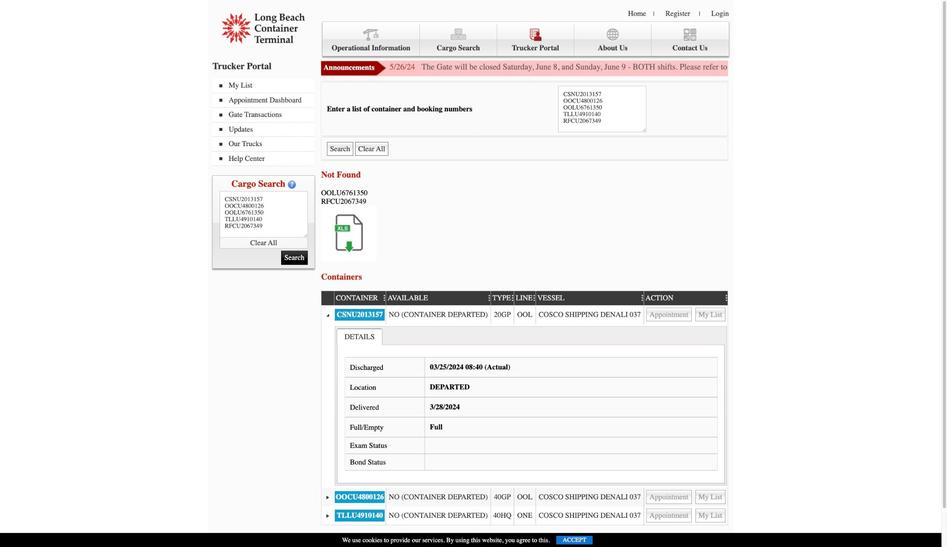 Task type: vqa. For each thing, say whether or not it's contained in the screenshot.
'ENTER CONTAINER NUMBERS AND/ OR BOOKING NUMBERS.' text field
yes



Task type: locate. For each thing, give the bounding box(es) containing it.
row
[[322, 290, 732, 305], [322, 305, 728, 324], [322, 324, 728, 488], [322, 488, 728, 506], [322, 506, 728, 525]]

tab
[[337, 328, 382, 345]]

tab list
[[337, 328, 382, 345]]

column header
[[322, 291, 334, 305]]

tree grid
[[322, 290, 732, 525]]

row group
[[322, 305, 728, 525]]

vessel edit column settings image
[[639, 294, 644, 302]]

menu bar
[[322, 21, 729, 56], [212, 78, 319, 166]]

Enter container numbers and/ or booking numbers. Press ESC to reset input box text field
[[558, 86, 646, 132]]

3 row from the top
[[322, 324, 728, 488]]

cell
[[322, 305, 334, 324], [334, 305, 386, 324], [386, 305, 491, 324], [491, 305, 514, 324], [514, 305, 536, 324], [536, 305, 644, 324], [644, 305, 728, 324], [322, 324, 334, 488], [334, 324, 728, 488], [322, 488, 334, 506], [334, 488, 386, 506], [386, 488, 491, 506], [491, 488, 514, 506], [514, 488, 536, 506], [536, 488, 644, 506], [644, 488, 728, 506], [322, 506, 334, 525], [334, 506, 386, 525], [386, 506, 491, 525], [491, 506, 514, 525], [514, 506, 536, 525], [536, 506, 644, 525], [644, 506, 728, 525]]

1 row from the top
[[322, 290, 732, 305]]

line edit column settings image
[[531, 294, 536, 302]]

1 horizontal spatial menu bar
[[322, 21, 729, 56]]

1 vertical spatial menu bar
[[212, 78, 319, 166]]

None submit
[[327, 142, 353, 156], [281, 251, 308, 265], [327, 142, 353, 156], [281, 251, 308, 265]]

None button
[[355, 142, 388, 156], [646, 308, 692, 322], [695, 308, 725, 322], [646, 490, 692, 504], [695, 490, 725, 504], [646, 509, 692, 523], [695, 509, 725, 523], [355, 142, 388, 156], [646, 308, 692, 322], [695, 308, 725, 322], [646, 490, 692, 504], [695, 490, 725, 504], [646, 509, 692, 523], [695, 509, 725, 523]]

4 row from the top
[[322, 488, 728, 506]]

2 row from the top
[[322, 305, 728, 324]]



Task type: describe. For each thing, give the bounding box(es) containing it.
5 row from the top
[[322, 506, 728, 525]]

type edit column settings image
[[509, 294, 514, 302]]

0 horizontal spatial menu bar
[[212, 78, 319, 166]]

container edit column settings image
[[381, 294, 386, 302]]

available edit column settings image
[[486, 294, 491, 302]]

Enter container numbers and/ or booking numbers.  text field
[[220, 191, 308, 237]]

column header inside row
[[322, 291, 334, 305]]

0 vertical spatial menu bar
[[322, 21, 729, 56]]

action edit column settings image
[[723, 294, 728, 302]]



